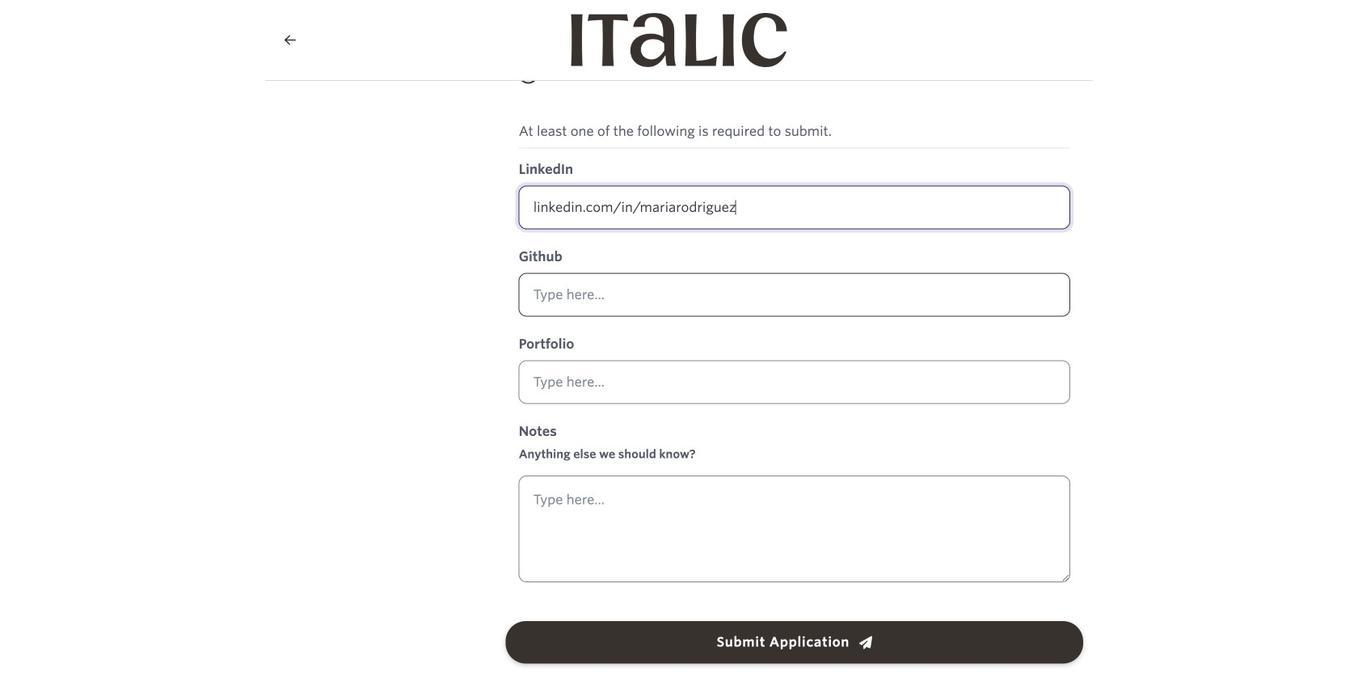 Task type: locate. For each thing, give the bounding box(es) containing it.
0 vertical spatial type here... text field
[[519, 273, 1071, 317]]

0 vertical spatial type here... text field
[[519, 186, 1071, 230]]

1 vertical spatial type here... text field
[[519, 360, 1071, 404]]

tab panel
[[506, 0, 1084, 664]]

back to italic's job listings image
[[285, 34, 296, 47]]

Type here... text field
[[519, 273, 1071, 317], [519, 476, 1071, 583]]

2 type here... text field from the top
[[519, 476, 1071, 583]]

1 type here... text field from the top
[[519, 273, 1071, 317]]

Type here... text field
[[519, 186, 1071, 230], [519, 360, 1071, 404]]

1 vertical spatial type here... text field
[[519, 476, 1071, 583]]

1 type here... text field from the top
[[519, 186, 1071, 230]]



Task type: describe. For each thing, give the bounding box(es) containing it.
2 type here... text field from the top
[[519, 360, 1071, 404]]

italic image
[[571, 13, 788, 67]]



Task type: vqa. For each thing, say whether or not it's contained in the screenshot.
Italic image
yes



